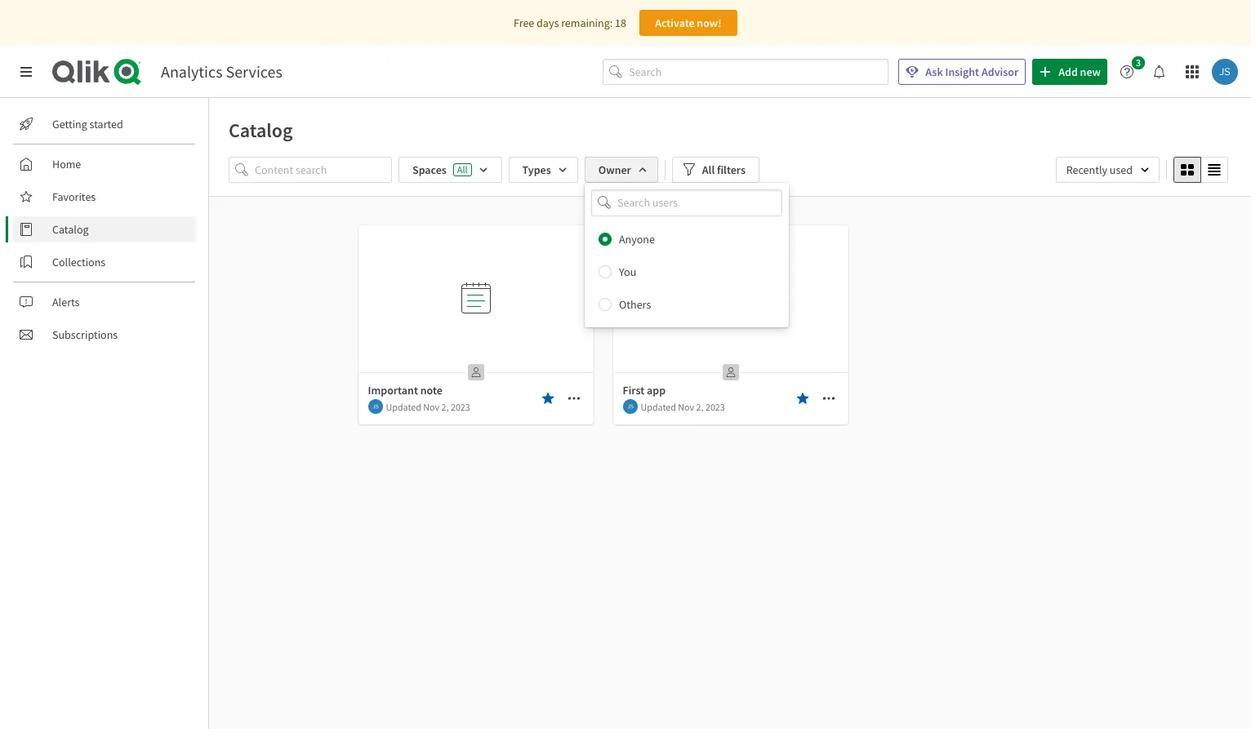 Task type: locate. For each thing, give the bounding box(es) containing it.
free days remaining: 18
[[514, 16, 626, 30]]

collections link
[[13, 249, 196, 275]]

0 horizontal spatial personal element
[[463, 359, 489, 385]]

days
[[537, 16, 559, 30]]

important
[[368, 383, 418, 398]]

jacob simon element
[[368, 399, 383, 414], [623, 399, 637, 414]]

2,
[[441, 401, 449, 413], [696, 401, 704, 413]]

1 updated from the left
[[386, 401, 421, 413]]

1 nov from the left
[[423, 401, 439, 413]]

others
[[619, 297, 651, 312]]

2 nov from the left
[[678, 401, 694, 413]]

catalog down favorites
[[52, 222, 89, 237]]

0 horizontal spatial more actions image
[[567, 392, 580, 405]]

personal element for first app
[[717, 359, 744, 385]]

catalog down services
[[229, 118, 293, 143]]

updated nov 2, 2023 down note
[[386, 401, 470, 413]]

2, for note
[[441, 401, 449, 413]]

nov for app
[[678, 401, 694, 413]]

0 horizontal spatial 2023
[[451, 401, 470, 413]]

new
[[1080, 65, 1101, 79]]

None field
[[585, 189, 789, 216]]

1 horizontal spatial more actions image
[[822, 392, 835, 405]]

1 horizontal spatial personal element
[[717, 359, 744, 385]]

now!
[[697, 16, 722, 30]]

getting started link
[[13, 111, 196, 137]]

add new
[[1059, 65, 1101, 79]]

0 horizontal spatial nov
[[423, 401, 439, 413]]

jacob simon image
[[1212, 59, 1238, 85], [623, 399, 637, 414]]

1 horizontal spatial 2,
[[696, 401, 704, 413]]

updated
[[386, 401, 421, 413], [641, 401, 676, 413]]

updated down app
[[641, 401, 676, 413]]

all filters
[[702, 163, 746, 177]]

0 horizontal spatial updated nov 2, 2023
[[386, 401, 470, 413]]

updated down important note
[[386, 401, 421, 413]]

1 horizontal spatial remove from favorites image
[[796, 392, 809, 405]]

2 updated nov 2, 2023 from the left
[[641, 401, 725, 413]]

1 more actions image from the left
[[567, 392, 580, 405]]

Search text field
[[629, 59, 889, 85]]

remove from favorites image for note
[[541, 392, 554, 405]]

1 horizontal spatial all
[[702, 163, 715, 177]]

anyone
[[619, 232, 655, 246]]

2 2, from the left
[[696, 401, 704, 413]]

nov
[[423, 401, 439, 413], [678, 401, 694, 413]]

jacob simon element down first
[[623, 399, 637, 414]]

remaining:
[[561, 16, 613, 30]]

first
[[623, 383, 645, 398]]

1 updated nov 2, 2023 from the left
[[386, 401, 470, 413]]

switch view group
[[1174, 157, 1228, 183]]

18
[[615, 16, 626, 30]]

jacob simon element for first
[[623, 399, 637, 414]]

2023 for first app
[[705, 401, 725, 413]]

subscriptions link
[[13, 322, 196, 348]]

all for all
[[457, 163, 468, 176]]

important note
[[368, 383, 443, 398]]

personal element right app
[[717, 359, 744, 385]]

1 jacob simon element from the left
[[368, 399, 383, 414]]

all left filters
[[702, 163, 715, 177]]

0 horizontal spatial updated
[[386, 401, 421, 413]]

0 horizontal spatial jacob simon image
[[623, 399, 637, 414]]

updated nov 2, 2023
[[386, 401, 470, 413], [641, 401, 725, 413]]

collections
[[52, 255, 106, 269]]

remove from favorites image for app
[[796, 392, 809, 405]]

getting started
[[52, 117, 123, 131]]

recently used
[[1066, 163, 1133, 177]]

1 2, from the left
[[441, 401, 449, 413]]

services
[[226, 61, 282, 82]]

catalog
[[229, 118, 293, 143], [52, 222, 89, 237]]

started
[[89, 117, 123, 131]]

2 2023 from the left
[[705, 401, 725, 413]]

personal element
[[463, 359, 489, 385], [717, 359, 744, 385]]

personal element right note
[[463, 359, 489, 385]]

3
[[1136, 56, 1141, 69]]

0 horizontal spatial remove from favorites image
[[541, 392, 554, 405]]

jacob simon image
[[368, 399, 383, 414]]

2 personal element from the left
[[717, 359, 744, 385]]

2 updated from the left
[[641, 401, 676, 413]]

1 horizontal spatial 2023
[[705, 401, 725, 413]]

2 remove from favorites image from the left
[[796, 392, 809, 405]]

types
[[522, 163, 551, 177]]

filters
[[717, 163, 746, 177]]

2023
[[451, 401, 470, 413], [705, 401, 725, 413]]

1 horizontal spatial updated
[[641, 401, 676, 413]]

jacob simon element down important on the bottom left
[[368, 399, 383, 414]]

add
[[1059, 65, 1078, 79]]

1 horizontal spatial jacob simon image
[[1212, 59, 1238, 85]]

1 vertical spatial catalog
[[52, 222, 89, 237]]

1 personal element from the left
[[463, 359, 489, 385]]

remove from favorites image
[[541, 392, 554, 405], [796, 392, 809, 405]]

1 remove from favorites image from the left
[[541, 392, 554, 405]]

2 jacob simon element from the left
[[623, 399, 637, 414]]

Search users text field
[[614, 189, 763, 216]]

all filters button
[[672, 157, 759, 183]]

analytics services element
[[161, 61, 282, 82]]

alerts link
[[13, 289, 196, 315]]

free
[[514, 16, 534, 30]]

more actions image
[[567, 392, 580, 405], [822, 392, 835, 405]]

0 horizontal spatial 2,
[[441, 401, 449, 413]]

activate
[[655, 16, 695, 30]]

all for all filters
[[702, 163, 715, 177]]

1 horizontal spatial jacob simon element
[[623, 399, 637, 414]]

favorites
[[52, 189, 96, 204]]

all
[[702, 163, 715, 177], [457, 163, 468, 176]]

updated nov 2, 2023 down app
[[641, 401, 725, 413]]

0 horizontal spatial all
[[457, 163, 468, 176]]

ask insight advisor
[[925, 65, 1018, 79]]

add new button
[[1032, 59, 1107, 85]]

spaces
[[412, 163, 447, 177]]

0 vertical spatial catalog
[[229, 118, 293, 143]]

2 more actions image from the left
[[822, 392, 835, 405]]

0 horizontal spatial catalog
[[52, 222, 89, 237]]

0 horizontal spatial jacob simon element
[[368, 399, 383, 414]]

all inside all filters dropdown button
[[702, 163, 715, 177]]

all right "spaces"
[[457, 163, 468, 176]]

updated for app
[[641, 401, 676, 413]]

1 horizontal spatial updated nov 2, 2023
[[641, 401, 725, 413]]

analytics services
[[161, 61, 282, 82]]

navigation pane element
[[0, 105, 208, 354]]

1 horizontal spatial nov
[[678, 401, 694, 413]]

1 2023 from the left
[[451, 401, 470, 413]]



Task type: vqa. For each thing, say whether or not it's contained in the screenshot.
the bottommost "an"
no



Task type: describe. For each thing, give the bounding box(es) containing it.
searchbar element
[[603, 59, 889, 85]]

advisor
[[982, 65, 1018, 79]]

used
[[1110, 163, 1133, 177]]

note
[[420, 383, 443, 398]]

you
[[619, 264, 636, 279]]

ask
[[925, 65, 943, 79]]

favorites link
[[13, 184, 196, 210]]

first app
[[623, 383, 666, 398]]

2023 for important note
[[451, 401, 470, 413]]

owner
[[598, 163, 631, 177]]

filters region
[[209, 154, 1251, 327]]

Content search text field
[[255, 157, 392, 183]]

0 vertical spatial jacob simon image
[[1212, 59, 1238, 85]]

jacob simon element for important
[[368, 399, 383, 414]]

personal element for important note
[[463, 359, 489, 385]]

home link
[[13, 151, 196, 177]]

recently
[[1066, 163, 1107, 177]]

1 horizontal spatial catalog
[[229, 118, 293, 143]]

app
[[647, 383, 666, 398]]

subscriptions
[[52, 327, 118, 342]]

getting
[[52, 117, 87, 131]]

activate now!
[[655, 16, 722, 30]]

ask insight advisor button
[[899, 59, 1026, 85]]

more actions image for first app
[[822, 392, 835, 405]]

3 button
[[1114, 56, 1150, 85]]

updated for note
[[386, 401, 421, 413]]

alerts
[[52, 295, 80, 310]]

home
[[52, 157, 81, 171]]

catalog link
[[13, 216, 196, 243]]

Recently used field
[[1056, 157, 1160, 183]]

updated nov 2, 2023 for note
[[386, 401, 470, 413]]

owner option group
[[585, 223, 789, 321]]

close sidebar menu image
[[20, 65, 33, 78]]

analytics
[[161, 61, 223, 82]]

2, for app
[[696, 401, 704, 413]]

activate now! link
[[639, 10, 737, 36]]

1 vertical spatial jacob simon image
[[623, 399, 637, 414]]

catalog inside navigation pane element
[[52, 222, 89, 237]]

types button
[[508, 157, 578, 183]]

insight
[[945, 65, 979, 79]]

nov for note
[[423, 401, 439, 413]]

more actions image for important note
[[567, 392, 580, 405]]

updated nov 2, 2023 for app
[[641, 401, 725, 413]]

owner button
[[584, 157, 658, 183]]



